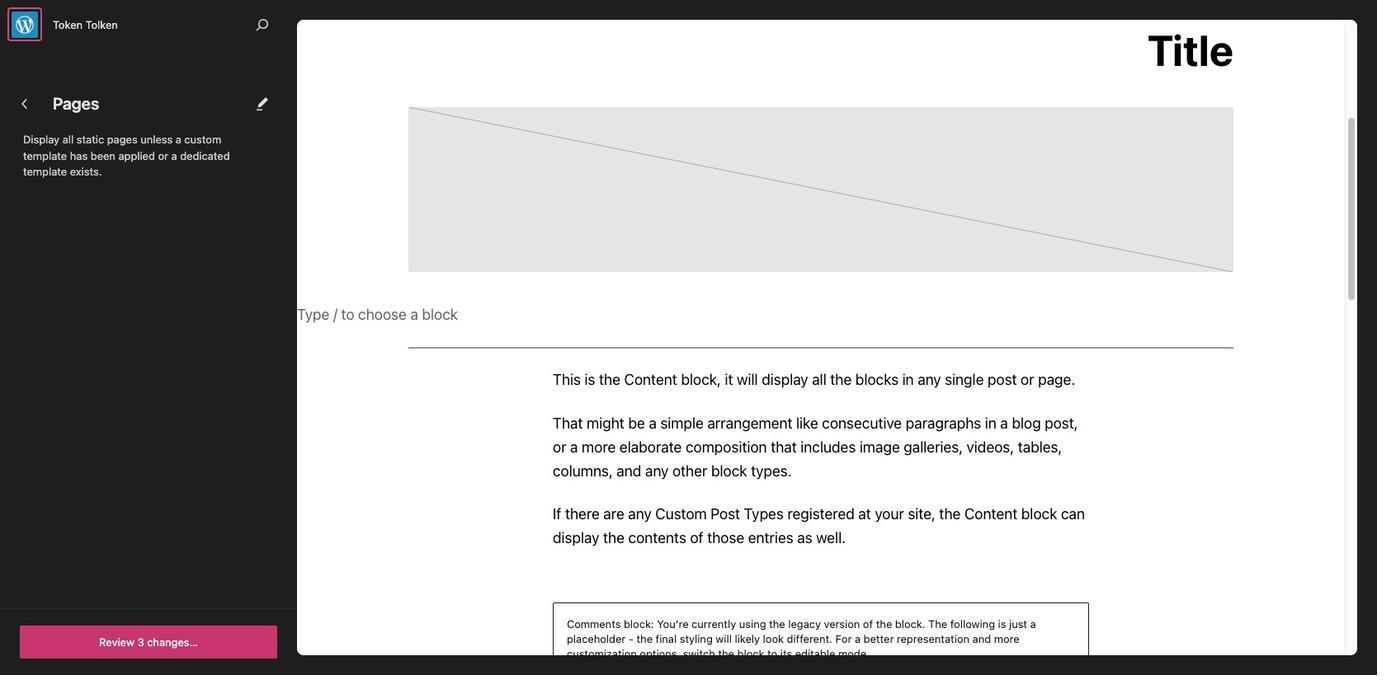 Task type: locate. For each thing, give the bounding box(es) containing it.
1 vertical spatial template
[[23, 165, 67, 178]]

review
[[99, 636, 134, 649]]

edit image
[[253, 94, 272, 114]]

review 3 changes…
[[99, 636, 198, 649]]

open command palette image
[[253, 15, 272, 35]]

a right the unless on the left
[[176, 133, 181, 146]]

all
[[62, 133, 74, 146]]

pages
[[107, 133, 138, 146]]

pages
[[53, 94, 99, 113]]

2 template from the top
[[23, 165, 67, 178]]

template
[[23, 149, 67, 162], [23, 165, 67, 178]]

applied
[[118, 149, 155, 162]]

unless
[[140, 133, 173, 146]]

0 vertical spatial template
[[23, 149, 67, 162]]

a right or
[[171, 149, 177, 162]]

a
[[176, 133, 181, 146], [171, 149, 177, 162]]

custom
[[184, 133, 221, 146]]

changes…
[[147, 636, 198, 649]]

token
[[53, 18, 83, 31]]

1 template from the top
[[23, 149, 67, 162]]



Task type: vqa. For each thing, say whether or not it's contained in the screenshot.
1st template from the bottom of the the Display all static pages unless a custom template has been applied or a dedicated template exists.
yes



Task type: describe. For each thing, give the bounding box(es) containing it.
display all static pages unless a custom template has been applied or a dedicated template exists.
[[23, 133, 230, 178]]

display
[[23, 133, 60, 146]]

has
[[70, 149, 88, 162]]

token tolken
[[53, 18, 118, 31]]

0 vertical spatial a
[[176, 133, 181, 146]]

been
[[91, 149, 115, 162]]

static
[[77, 133, 104, 146]]

back image
[[15, 94, 35, 114]]

1 vertical spatial a
[[171, 149, 177, 162]]

exists.
[[70, 165, 102, 178]]

3
[[137, 636, 144, 649]]

tolken
[[85, 18, 118, 31]]

dedicated
[[180, 149, 230, 162]]

review 3 changes… button
[[20, 626, 277, 659]]

site icon image
[[12, 11, 38, 38]]

or
[[158, 149, 168, 162]]



